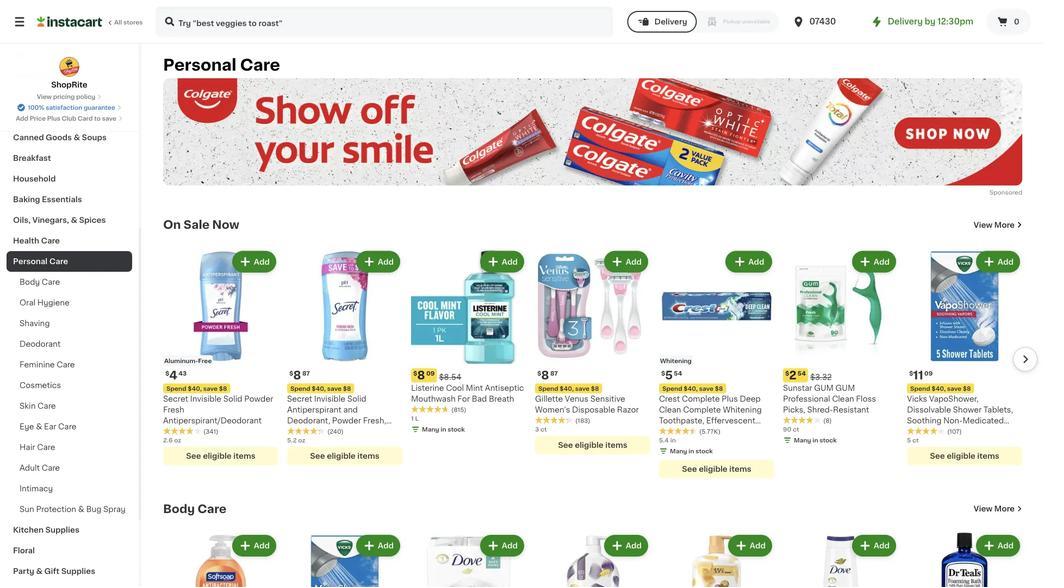 Task type: vqa. For each thing, say whether or not it's contained in the screenshot.
Tablets,
yes



Task type: locate. For each thing, give the bounding box(es) containing it.
plus inside crest complete plus deep clean complete whitening toothpaste, effervescent mint
[[722, 395, 738, 403]]

8
[[294, 370, 301, 381], [418, 370, 426, 381], [542, 370, 550, 381]]

★★★★★
[[411, 406, 450, 413], [411, 406, 450, 413], [536, 417, 574, 424], [536, 417, 574, 424], [784, 417, 822, 424], [784, 417, 822, 424], [163, 428, 201, 435], [163, 428, 201, 435], [287, 428, 325, 435], [287, 428, 325, 435], [660, 428, 698, 435], [660, 428, 698, 435], [908, 428, 946, 435], [908, 428, 946, 435]]

4 $40, from the left
[[684, 386, 698, 392]]

2 horizontal spatial 8
[[542, 370, 550, 381]]

spend $40, save $8 up vaposhower,
[[911, 386, 972, 392]]

many down 90 ct
[[795, 438, 812, 444]]

2 view more from the top
[[974, 506, 1016, 513]]

personal
[[163, 57, 237, 73], [13, 258, 47, 266]]

whitening inside crest complete plus deep clean complete whitening toothpaste, effervescent mint
[[724, 406, 762, 414]]

0 horizontal spatial solid
[[224, 395, 243, 403]]

item carousel region
[[148, 245, 1038, 485]]

5 spend from the left
[[911, 386, 931, 392]]

free
[[198, 358, 212, 364]]

eye & ear care link
[[7, 417, 132, 438]]

see eligible items button down (5.77k)
[[660, 460, 775, 479]]

0 horizontal spatial 8
[[294, 370, 301, 381]]

1 horizontal spatial 09
[[925, 371, 934, 377]]

1 secret from the left
[[163, 395, 188, 403]]

None search field
[[156, 7, 614, 37]]

delivery inside delivery "button"
[[655, 18, 688, 26]]

goods for canned
[[46, 134, 72, 141]]

1 54 from the left
[[674, 371, 683, 377]]

0 horizontal spatial secret
[[163, 395, 188, 403]]

5 down vapors
[[908, 438, 912, 444]]

87 for gillette
[[551, 371, 558, 377]]

oz right 2.6
[[174, 438, 181, 444]]

$ up the vicks
[[910, 371, 914, 377]]

$8 up crest complete plus deep clean complete whitening toothpaste, effervescent mint
[[715, 386, 724, 392]]

supplies down protection
[[45, 527, 79, 534]]

see down pack
[[310, 453, 325, 460]]

54 inside $ 5 54
[[674, 371, 683, 377]]

1 vertical spatial powder
[[332, 417, 361, 425]]

4 spend $40, save $8 from the left
[[663, 386, 724, 392]]

$ up crest
[[662, 371, 666, 377]]

1 09 from the left
[[427, 371, 435, 377]]

1 horizontal spatial 8
[[418, 370, 426, 381]]

goods inside 'link'
[[29, 93, 55, 100]]

&
[[57, 93, 64, 100], [63, 113, 70, 121], [74, 134, 80, 141], [71, 217, 77, 224], [36, 423, 42, 431], [78, 506, 84, 514], [36, 568, 43, 576]]

invisible
[[190, 395, 222, 403], [314, 395, 346, 403]]

oz inside product group
[[174, 438, 181, 444]]

many in stock down (815)
[[422, 427, 465, 433]]

see eligible items for deodorant,
[[310, 453, 380, 460]]

hair care
[[20, 444, 55, 452]]

2 invisible from the left
[[314, 395, 346, 403]]

$ 8 09 $8.54 listerine cool mint antiseptic mouthwash for bad breath
[[411, 370, 524, 403]]

goods down add price plus club card to save
[[46, 134, 72, 141]]

$40, for and
[[312, 386, 326, 392]]

spend up the vicks
[[911, 386, 931, 392]]

see eligible items down '(341)'
[[186, 453, 256, 460]]

87 up gillette
[[551, 371, 558, 377]]

prepared foods
[[13, 72, 75, 79]]

mint inside $ 8 09 $8.54 listerine cool mint antiseptic mouthwash for bad breath
[[466, 384, 483, 392]]

1 view more from the top
[[974, 221, 1016, 229]]

100%
[[28, 105, 44, 111]]

feminine care link
[[7, 355, 132, 376]]

2 vertical spatial view
[[974, 506, 993, 513]]

floss
[[857, 395, 877, 403]]

eligible for antiperspirant/deodorant
[[203, 453, 232, 460]]

8 up gillette
[[542, 370, 550, 381]]

5 $40, from the left
[[932, 386, 946, 392]]

2 oz from the left
[[298, 438, 306, 444]]

skin care link
[[7, 396, 132, 417]]

disposable
[[573, 406, 616, 414]]

0 vertical spatial stock
[[448, 427, 465, 433]]

0 horizontal spatial powder
[[244, 395, 273, 403]]

shoprite logo image
[[59, 57, 80, 77]]

1 horizontal spatial secret
[[287, 395, 312, 403]]

view more for body care
[[974, 506, 1016, 513]]

card
[[78, 116, 93, 122]]

items for gillette venus sensitive women's disposable razor
[[606, 442, 628, 450]]

5.2
[[287, 438, 297, 444]]

0 vertical spatial powder
[[244, 395, 273, 403]]

bad
[[472, 395, 487, 403]]

0 vertical spatial supplies
[[45, 527, 79, 534]]

see eligible items button for soothing
[[908, 447, 1023, 466]]

1 horizontal spatial $ 8 87
[[538, 370, 558, 381]]

1 $40, from the left
[[188, 386, 202, 392]]

0 vertical spatial clean
[[833, 395, 855, 403]]

$40, up antiperspirant
[[312, 386, 326, 392]]

0 horizontal spatial invisible
[[190, 395, 222, 403]]

$ for gillette venus sensitive women's disposable razor
[[538, 371, 542, 377]]

see
[[559, 442, 573, 450], [186, 453, 201, 460], [310, 453, 325, 460], [931, 453, 946, 460], [683, 466, 698, 473]]

spend for gillette venus sensitive women's disposable razor
[[539, 386, 559, 392]]

2 09 from the left
[[925, 371, 934, 377]]

see eligible items down (240)
[[310, 453, 380, 460]]

product group
[[163, 249, 279, 466], [287, 249, 403, 466], [411, 249, 527, 436], [536, 249, 651, 455], [660, 249, 775, 479], [784, 249, 899, 447], [908, 249, 1023, 466], [163, 533, 279, 588], [287, 533, 403, 588], [411, 533, 527, 588], [536, 533, 651, 588], [660, 533, 775, 588], [784, 533, 899, 588], [908, 533, 1023, 588]]

1 horizontal spatial oz
[[298, 438, 306, 444]]

save up secret invisible solid antiperspirant and deodorant, powder fresh, twin pack
[[327, 386, 342, 392]]

antiseptic
[[485, 384, 524, 392]]

0 vertical spatial many in stock
[[422, 427, 465, 433]]

sun protection & bug spray link
[[7, 500, 132, 520]]

mouthwash
[[411, 395, 456, 403]]

in down mouthwash
[[441, 427, 447, 433]]

0 horizontal spatial 54
[[674, 371, 683, 377]]

add button
[[233, 252, 275, 272], [357, 252, 399, 272], [482, 252, 524, 272], [606, 252, 648, 272], [730, 252, 772, 272], [854, 252, 896, 272], [978, 252, 1020, 272], [233, 537, 275, 556], [357, 537, 399, 556], [482, 537, 524, 556], [606, 537, 648, 556], [730, 537, 772, 556], [854, 537, 896, 556], [978, 537, 1020, 556]]

2 secret from the left
[[287, 395, 312, 403]]

1 vertical spatial view more link
[[974, 504, 1023, 515]]

all stores
[[114, 19, 143, 25]]

1 vertical spatial view more
[[974, 506, 1016, 513]]

2 $8 from the left
[[343, 386, 351, 392]]

09 inside $ 11 09
[[925, 371, 934, 377]]

plus left deep
[[722, 395, 738, 403]]

mint up 5.4 in
[[660, 428, 677, 436]]

see eligible items button down (107)
[[908, 447, 1023, 466]]

$40, up venus
[[560, 386, 574, 392]]

essentials
[[42, 196, 82, 204]]

see eligible items button down (183)
[[536, 436, 651, 455]]

87 up antiperspirant
[[303, 371, 310, 377]]

foods
[[51, 72, 75, 79]]

$ inside $ 2 54 $3.32 sunstar gum gum professional clean floss picks, shred-resistant
[[786, 371, 790, 377]]

1 $ from the left
[[165, 371, 169, 377]]

5.2 oz
[[287, 438, 306, 444]]

spend up gillette
[[539, 386, 559, 392]]

1 spend from the left
[[167, 386, 186, 392]]

invisible for 4
[[190, 395, 222, 403]]

$40, up crest complete plus deep clean complete whitening toothpaste, effervescent mint
[[684, 386, 698, 392]]

goods
[[29, 93, 55, 100], [46, 134, 72, 141]]

2 gum from the left
[[836, 384, 856, 392]]

stock
[[448, 427, 465, 433], [820, 438, 837, 444], [696, 449, 713, 455]]

many in stock down (8)
[[795, 438, 837, 444]]

0 horizontal spatial many in stock
[[422, 427, 465, 433]]

1 horizontal spatial personal
[[163, 57, 237, 73]]

1 horizontal spatial whitening
[[724, 406, 762, 414]]

ct down vapors
[[913, 438, 919, 444]]

spend for secret invisible solid antiperspirant and deodorant, powder fresh, twin pack
[[291, 386, 311, 392]]

eligible down '(341)'
[[203, 453, 232, 460]]

1 8 from the left
[[294, 370, 301, 381]]

eligible down (107)
[[948, 453, 976, 460]]

$2.54 original price: $3.32 element
[[784, 369, 899, 383]]

powder inside secret invisible solid powder fresh antiperspirant/deodorant
[[244, 395, 273, 403]]

condiments
[[13, 113, 61, 121]]

1 horizontal spatial mint
[[660, 428, 677, 436]]

09 inside $ 8 09 $8.54 listerine cool mint antiseptic mouthwash for bad breath
[[427, 371, 435, 377]]

3
[[536, 427, 539, 433]]

3 spend from the left
[[539, 386, 559, 392]]

0 horizontal spatial body care link
[[7, 272, 132, 293]]

clean inside crest complete plus deep clean complete whitening toothpaste, effervescent mint
[[660, 406, 682, 414]]

0 vertical spatial more
[[995, 221, 1016, 229]]

0 horizontal spatial many
[[422, 427, 440, 433]]

eligible down (240)
[[327, 453, 356, 460]]

spend up crest
[[663, 386, 683, 392]]

save for gillette venus sensitive women's disposable razor
[[576, 386, 590, 392]]

goods up the 100%
[[29, 93, 55, 100]]

3 $40, from the left
[[560, 386, 574, 392]]

powder up antiperspirant/deodorant on the bottom left
[[244, 395, 273, 403]]

secret up antiperspirant
[[287, 395, 312, 403]]

solid up antiperspirant/deodorant on the bottom left
[[224, 395, 243, 403]]

$8 up and on the bottom of the page
[[343, 386, 351, 392]]

delivery button
[[628, 11, 698, 33]]

$8 up secret invisible solid powder fresh antiperspirant/deodorant
[[219, 386, 227, 392]]

0 vertical spatial view more link
[[974, 220, 1023, 230]]

$ left 43
[[165, 371, 169, 377]]

solid for 4
[[224, 395, 243, 403]]

0 horizontal spatial personal care
[[13, 258, 68, 266]]

1 horizontal spatial invisible
[[314, 395, 346, 403]]

mint up the bad
[[466, 384, 483, 392]]

1 vertical spatial whitening
[[724, 406, 762, 414]]

0 vertical spatial body care link
[[7, 272, 132, 293]]

0 vertical spatial plus
[[47, 116, 60, 122]]

2 $40, from the left
[[312, 386, 326, 392]]

vapors
[[908, 428, 934, 436]]

2 solid from the left
[[348, 395, 367, 403]]

mint
[[466, 384, 483, 392], [660, 428, 677, 436]]

ct for 11
[[913, 438, 919, 444]]

powder inside secret invisible solid antiperspirant and deodorant, powder fresh, twin pack
[[332, 417, 361, 425]]

see eligible items button down '(341)'
[[163, 447, 279, 466]]

0 horizontal spatial whitening
[[661, 358, 692, 364]]

pasta
[[65, 93, 87, 100]]

delivery
[[888, 18, 923, 26], [655, 18, 688, 26]]

save right to
[[102, 116, 116, 122]]

4 spend from the left
[[663, 386, 683, 392]]

shoprite link
[[51, 57, 87, 90]]

1 horizontal spatial 5
[[908, 438, 912, 444]]

1 gum from the left
[[815, 384, 834, 392]]

2 $ from the left
[[290, 371, 294, 377]]

mint inside crest complete plus deep clean complete whitening toothpaste, effervescent mint
[[660, 428, 677, 436]]

baking essentials
[[13, 196, 82, 204]]

items down razor on the bottom of the page
[[606, 442, 628, 450]]

$ up antiperspirant
[[290, 371, 294, 377]]

2 horizontal spatial ct
[[913, 438, 919, 444]]

oz right 5.2
[[298, 438, 306, 444]]

2 horizontal spatial many in stock
[[795, 438, 837, 444]]

whitening down deep
[[724, 406, 762, 414]]

0 horizontal spatial 09
[[427, 371, 435, 377]]

5 $ from the left
[[662, 371, 666, 377]]

2 spend $40, save $8 from the left
[[291, 386, 351, 392]]

$8 for antiperspirant
[[343, 386, 351, 392]]

protection
[[36, 506, 76, 514]]

1 horizontal spatial personal care
[[163, 57, 280, 73]]

1 horizontal spatial body care link
[[163, 503, 227, 516]]

1 vertical spatial body care
[[163, 504, 227, 515]]

1 vertical spatial 5
[[908, 438, 912, 444]]

party & gift supplies link
[[7, 562, 132, 582]]

2 vertical spatial many in stock
[[670, 449, 713, 455]]

54 for 2
[[798, 371, 807, 377]]

eligible for complete
[[699, 466, 728, 473]]

$ 8 87 for gillette venus sensitive women's disposable razor
[[538, 370, 558, 381]]

ct right 3
[[541, 427, 547, 433]]

see eligible items button down (240)
[[287, 447, 403, 466]]

solid inside secret invisible solid powder fresh antiperspirant/deodorant
[[224, 395, 243, 403]]

instacart logo image
[[37, 15, 102, 28]]

eye & ear care
[[20, 423, 76, 431]]

goods for dry
[[29, 93, 55, 100]]

54 inside $ 2 54 $3.32 sunstar gum gum professional clean floss picks, shred-resistant
[[798, 371, 807, 377]]

1 horizontal spatial clean
[[833, 395, 855, 403]]

2 horizontal spatial many
[[795, 438, 812, 444]]

3 8 from the left
[[542, 370, 550, 381]]

see eligible items down (5.77k)
[[683, 466, 752, 473]]

3 $8 from the left
[[591, 386, 599, 392]]

5 $8 from the left
[[964, 386, 972, 392]]

1 horizontal spatial powder
[[332, 417, 361, 425]]

$ 8 87 up antiperspirant
[[290, 370, 310, 381]]

twin
[[287, 428, 305, 436]]

in
[[441, 427, 447, 433], [671, 438, 676, 444], [813, 438, 819, 444], [689, 449, 695, 455]]

09
[[427, 371, 435, 377], [925, 371, 934, 377]]

1 solid from the left
[[224, 395, 243, 403]]

$40, down aluminum-free
[[188, 386, 202, 392]]

1 more from the top
[[995, 221, 1016, 229]]

save for secret invisible solid powder fresh antiperspirant/deodorant
[[203, 386, 218, 392]]

see eligible items button for razor
[[536, 436, 651, 455]]

2.6
[[163, 438, 173, 444]]

54 right 2
[[798, 371, 807, 377]]

1 vertical spatial view
[[974, 221, 993, 229]]

in down toothpaste,
[[689, 449, 695, 455]]

0 horizontal spatial ct
[[541, 427, 547, 433]]

product group containing 2
[[784, 249, 899, 447]]

0 vertical spatial personal care
[[163, 57, 280, 73]]

club
[[62, 116, 76, 122]]

in down shred-
[[813, 438, 819, 444]]

eligible down (183)
[[575, 442, 604, 450]]

1 vertical spatial more
[[995, 506, 1016, 513]]

(8)
[[824, 418, 833, 424]]

2 vertical spatial stock
[[696, 449, 713, 455]]

spend $40, save $8 down 43
[[167, 386, 227, 392]]

whitening up $ 5 54 on the right of the page
[[661, 358, 692, 364]]

1 87 from the left
[[303, 371, 310, 377]]

2 horizontal spatial stock
[[820, 438, 837, 444]]

save up secret invisible solid powder fresh antiperspirant/deodorant
[[203, 386, 218, 392]]

fresh
[[163, 406, 184, 414]]

view pricing policy link
[[37, 93, 102, 101]]

1 horizontal spatial 54
[[798, 371, 807, 377]]

delivery inside delivery by 12:30pm link
[[888, 18, 923, 26]]

1 horizontal spatial 87
[[551, 371, 558, 377]]

spend
[[167, 386, 186, 392], [291, 386, 311, 392], [539, 386, 559, 392], [663, 386, 683, 392], [911, 386, 931, 392]]

0 horizontal spatial clean
[[660, 406, 682, 414]]

1 view more link from the top
[[974, 220, 1023, 230]]

stores
[[123, 19, 143, 25]]

spend $40, save $8 up venus
[[539, 386, 599, 392]]

2 spend from the left
[[291, 386, 311, 392]]

secret inside secret invisible solid powder fresh antiperspirant/deodorant
[[163, 395, 188, 403]]

1 vertical spatial many
[[795, 438, 812, 444]]

0 horizontal spatial oz
[[174, 438, 181, 444]]

stock down (5.77k)
[[696, 449, 713, 455]]

$ up gillette
[[538, 371, 542, 377]]

stock for 8
[[448, 427, 465, 433]]

$8 for shower
[[964, 386, 972, 392]]

eligible
[[575, 442, 604, 450], [203, 453, 232, 460], [327, 453, 356, 460], [948, 453, 976, 460], [699, 466, 728, 473]]

8 for secret
[[294, 370, 301, 381]]

09 right 11
[[925, 371, 934, 377]]

1 oz from the left
[[174, 438, 181, 444]]

1 horizontal spatial delivery
[[888, 18, 923, 26]]

54 up crest
[[674, 371, 683, 377]]

breakfast
[[13, 155, 51, 162]]

picks,
[[784, 406, 806, 414]]

0 vertical spatial view
[[37, 94, 52, 100]]

invisible up antiperspirant/deodorant on the bottom left
[[190, 395, 222, 403]]

bakery link
[[7, 24, 132, 45]]

items down the "effervescent"
[[730, 466, 752, 473]]

$ 2 54 $3.32 sunstar gum gum professional clean floss picks, shred-resistant
[[784, 370, 877, 414]]

0 vertical spatial mint
[[466, 384, 483, 392]]

invisible up antiperspirant
[[314, 395, 346, 403]]

1 vertical spatial clean
[[660, 406, 682, 414]]

gum down $2.54 original price: $3.32 element
[[836, 384, 856, 392]]

$8 up sensitive
[[591, 386, 599, 392]]

09 for 11
[[925, 371, 934, 377]]

0 horizontal spatial delivery
[[655, 18, 688, 26]]

spend down $ 4 43
[[167, 386, 186, 392]]

in right 5.4
[[671, 438, 676, 444]]

secret up fresh
[[163, 395, 188, 403]]

2 87 from the left
[[551, 371, 558, 377]]

solid for 8
[[348, 395, 367, 403]]

2 vertical spatial many
[[670, 449, 688, 455]]

dry goods & pasta
[[13, 93, 87, 100]]

$ up listerine
[[414, 371, 418, 377]]

more
[[995, 221, 1016, 229], [995, 506, 1016, 513]]

many in stock down 5.4 in
[[670, 449, 713, 455]]

1 vertical spatial plus
[[722, 395, 738, 403]]

54
[[674, 371, 683, 377], [798, 371, 807, 377]]

1 vertical spatial many in stock
[[795, 438, 837, 444]]

6 $ from the left
[[786, 371, 790, 377]]

$ 8 87 up gillette
[[538, 370, 558, 381]]

supplies inside the kitchen supplies 'link'
[[45, 527, 79, 534]]

whitening
[[661, 358, 692, 364], [724, 406, 762, 414]]

5.4
[[660, 438, 669, 444]]

baking
[[13, 196, 40, 204]]

venus
[[565, 395, 589, 403]]

1 $ 8 87 from the left
[[290, 370, 310, 381]]

0 vertical spatial goods
[[29, 93, 55, 100]]

43
[[179, 371, 187, 377]]

see down vapors
[[931, 453, 946, 460]]

powder down and on the bottom of the page
[[332, 417, 361, 425]]

add price plus club card to save
[[16, 116, 116, 122]]

1 invisible from the left
[[190, 395, 222, 403]]

resistant
[[834, 406, 870, 414]]

floral link
[[7, 541, 132, 562]]

0 horizontal spatial 87
[[303, 371, 310, 377]]

2 54 from the left
[[798, 371, 807, 377]]

0
[[1015, 18, 1020, 26]]

all
[[114, 19, 122, 25]]

0 horizontal spatial 5
[[666, 370, 673, 381]]

care inside health care "link"
[[41, 237, 60, 245]]

$
[[165, 371, 169, 377], [290, 371, 294, 377], [414, 371, 418, 377], [538, 371, 542, 377], [662, 371, 666, 377], [786, 371, 790, 377], [910, 371, 914, 377]]

$ for secret invisible solid antiperspirant and deodorant, powder fresh, twin pack
[[290, 371, 294, 377]]

1 vertical spatial supplies
[[61, 568, 95, 576]]

2 more from the top
[[995, 506, 1016, 513]]

invisible inside secret invisible solid powder fresh antiperspirant/deodorant
[[190, 395, 222, 403]]

delivery for delivery by 12:30pm
[[888, 18, 923, 26]]

0 horizontal spatial mint
[[466, 384, 483, 392]]

care
[[240, 57, 280, 73], [41, 237, 60, 245], [49, 258, 68, 266], [42, 279, 60, 286], [57, 361, 75, 369], [38, 403, 56, 410], [58, 423, 76, 431], [37, 444, 55, 452], [42, 465, 60, 472], [198, 504, 227, 515]]

spend $40, save $8 up antiperspirant
[[291, 386, 351, 392]]

1 horizontal spatial body
[[163, 504, 195, 515]]

see for secret invisible solid powder fresh antiperspirant/deodorant
[[186, 453, 201, 460]]

invisible inside secret invisible solid antiperspirant and deodorant, powder fresh, twin pack
[[314, 395, 346, 403]]

3 spend $40, save $8 from the left
[[539, 386, 599, 392]]

7 $ from the left
[[910, 371, 914, 377]]

0 horizontal spatial stock
[[448, 427, 465, 433]]

$40, up vaposhower,
[[932, 386, 946, 392]]

clean down crest
[[660, 406, 682, 414]]

$ up sunstar
[[786, 371, 790, 377]]

2 $ 8 87 from the left
[[538, 370, 558, 381]]

0 horizontal spatial gum
[[815, 384, 834, 392]]

see eligible items
[[559, 442, 628, 450], [186, 453, 256, 460], [310, 453, 380, 460], [931, 453, 1000, 460], [683, 466, 752, 473]]

hygiene
[[37, 299, 70, 307]]

1 horizontal spatial solid
[[348, 395, 367, 403]]

1 vertical spatial personal
[[13, 258, 47, 266]]

health
[[13, 237, 39, 245]]

plus down satisfaction
[[47, 116, 60, 122]]

on sale now link
[[163, 219, 239, 232]]

powder
[[244, 395, 273, 403], [332, 417, 361, 425]]

5 ct
[[908, 438, 919, 444]]

1 vertical spatial goods
[[46, 134, 72, 141]]

items down medicated
[[978, 453, 1000, 460]]

skin
[[20, 403, 36, 410]]

1 vertical spatial mint
[[660, 428, 677, 436]]

1 vertical spatial stock
[[820, 438, 837, 444]]

1 horizontal spatial body care
[[163, 504, 227, 515]]

1 horizontal spatial gum
[[836, 384, 856, 392]]

items down fresh,
[[358, 453, 380, 460]]

solid up and on the bottom of the page
[[348, 395, 367, 403]]

solid inside secret invisible solid antiperspirant and deodorant, powder fresh, twin pack
[[348, 395, 367, 403]]

gum down $3.32
[[815, 384, 834, 392]]

clean up resistant
[[833, 395, 855, 403]]

see eligible items button for deodorant,
[[287, 447, 403, 466]]

spend for crest complete plus deep clean complete whitening toothpaste, effervescent mint
[[663, 386, 683, 392]]

0 vertical spatial body
[[20, 279, 40, 286]]

for
[[458, 395, 470, 403]]

$ inside $ 5 54
[[662, 371, 666, 377]]

5 spend $40, save $8 from the left
[[911, 386, 972, 392]]

0 horizontal spatial body care
[[20, 279, 60, 286]]

eligible down (5.77k)
[[699, 466, 728, 473]]

3 $ from the left
[[414, 371, 418, 377]]

spend $40, save $8 down $ 5 54 on the right of the page
[[663, 386, 724, 392]]

$ for vicks vaposhower, dissolvable shower tablets, soothing non-medicated vapors
[[910, 371, 914, 377]]

1 $8 from the left
[[219, 386, 227, 392]]

see down women's
[[559, 442, 573, 450]]

save up vaposhower,
[[948, 386, 962, 392]]

1 spend $40, save $8 from the left
[[167, 386, 227, 392]]

1 horizontal spatial plus
[[722, 395, 738, 403]]

8 up listerine
[[418, 370, 426, 381]]

4 $ from the left
[[538, 371, 542, 377]]

0 horizontal spatial plus
[[47, 116, 60, 122]]

secret inside secret invisible solid antiperspirant and deodorant, powder fresh, twin pack
[[287, 395, 312, 403]]

1 horizontal spatial many
[[670, 449, 688, 455]]

see down toothpaste,
[[683, 466, 698, 473]]

2.6 oz
[[163, 438, 181, 444]]

$ inside $ 4 43
[[165, 371, 169, 377]]

items down antiperspirant/deodorant on the bottom left
[[234, 453, 256, 460]]

save up crest complete plus deep clean complete whitening toothpaste, effervescent mint
[[700, 386, 714, 392]]

0 horizontal spatial body
[[20, 279, 40, 286]]

plus
[[47, 116, 60, 122], [722, 395, 738, 403]]

ct right the 90
[[793, 427, 800, 433]]

4 $8 from the left
[[715, 386, 724, 392]]

see eligible items down (183)
[[559, 442, 628, 450]]

2 8 from the left
[[418, 370, 426, 381]]

$ inside $ 11 09
[[910, 371, 914, 377]]

2 view more link from the top
[[974, 504, 1023, 515]]

save up venus
[[576, 386, 590, 392]]

0 vertical spatial view more
[[974, 221, 1016, 229]]

secret invisible solid powder fresh antiperspirant/deodorant
[[163, 395, 273, 425]]

0 horizontal spatial $ 8 87
[[290, 370, 310, 381]]

see eligible items down (107)
[[931, 453, 1000, 460]]



Task type: describe. For each thing, give the bounding box(es) containing it.
1 vertical spatial personal care
[[13, 258, 68, 266]]

secret for 4
[[163, 395, 188, 403]]

• sponsored: colgate: show off your smile. shop now. image
[[163, 78, 1023, 186]]

3 ct
[[536, 427, 547, 433]]

(183)
[[576, 418, 591, 424]]

see eligible items button for antiperspirant/deodorant
[[163, 447, 279, 466]]

& inside 'link'
[[57, 93, 64, 100]]

oral
[[20, 299, 35, 307]]

on sale now
[[163, 219, 239, 231]]

spray
[[103, 506, 126, 514]]

delivery by 12:30pm link
[[871, 15, 974, 28]]

toothpaste,
[[660, 417, 705, 425]]

spend $40, save $8 for disposable
[[539, 386, 599, 392]]

07430
[[810, 18, 837, 26]]

nsored
[[1002, 189, 1023, 195]]

pack
[[307, 428, 325, 436]]

care inside the eye & ear care link
[[58, 423, 76, 431]]

product group containing 5
[[660, 249, 775, 479]]

eligible for soothing
[[948, 453, 976, 460]]

$40, for clean
[[684, 386, 698, 392]]

non-
[[944, 417, 963, 425]]

plus for deep
[[722, 395, 738, 403]]

see eligible items button for complete
[[660, 460, 775, 479]]

save for vicks vaposhower, dissolvable shower tablets, soothing non-medicated vapors
[[948, 386, 962, 392]]

$ for crest complete plus deep clean complete whitening toothpaste, effervescent mint
[[662, 371, 666, 377]]

delivery for delivery
[[655, 18, 688, 26]]

1 horizontal spatial many in stock
[[670, 449, 713, 455]]

deli link
[[7, 45, 132, 65]]

items for crest complete plus deep clean complete whitening toothpaste, effervescent mint
[[730, 466, 752, 473]]

$40, for tablets,
[[932, 386, 946, 392]]

view for body care
[[974, 506, 993, 513]]

many in stock for 8
[[422, 427, 465, 433]]

pricing
[[53, 94, 75, 100]]

sunstar
[[784, 384, 813, 392]]

1 l
[[411, 416, 419, 422]]

see eligible items for antiperspirant/deodorant
[[186, 453, 256, 460]]

$3.32
[[811, 374, 832, 381]]

oral hygiene link
[[7, 293, 132, 313]]

listerine
[[411, 384, 444, 392]]

medicated
[[963, 417, 1005, 425]]

breakfast link
[[7, 148, 132, 169]]

11
[[914, 370, 924, 381]]

and
[[344, 406, 358, 414]]

(815)
[[452, 407, 467, 413]]

now
[[212, 219, 239, 231]]

$ inside $ 8 09 $8.54 listerine cool mint antiseptic mouthwash for bad breath
[[414, 371, 418, 377]]

oils, vinegars, & spices link
[[7, 210, 132, 231]]

eligible for razor
[[575, 442, 604, 450]]

view more link for body care
[[974, 504, 1023, 515]]

cool
[[446, 384, 464, 392]]

1 vertical spatial body care link
[[163, 503, 227, 516]]

100% satisfaction guarantee
[[28, 105, 115, 111]]

sun protection & bug spray
[[20, 506, 126, 514]]

ct for 2
[[793, 427, 800, 433]]

satisfaction
[[46, 105, 82, 111]]

hair
[[20, 444, 35, 452]]

0 vertical spatial complete
[[682, 395, 720, 403]]

cosmetics link
[[7, 376, 132, 396]]

in for 2
[[813, 438, 819, 444]]

view inside view pricing policy link
[[37, 94, 52, 100]]

aluminum-
[[164, 358, 198, 364]]

shaving
[[20, 320, 50, 328]]

product group containing 4
[[163, 249, 279, 466]]

plus for club
[[47, 116, 60, 122]]

1 vertical spatial body
[[163, 504, 195, 515]]

women's
[[536, 406, 571, 414]]

dry
[[13, 93, 27, 100]]

personal care link
[[7, 251, 132, 272]]

tablets,
[[984, 406, 1014, 414]]

Search field
[[157, 8, 613, 36]]

bug
[[86, 506, 101, 514]]

spend for secret invisible solid powder fresh antiperspirant/deodorant
[[167, 386, 186, 392]]

$ for secret invisible solid powder fresh antiperspirant/deodorant
[[165, 371, 169, 377]]

l
[[415, 416, 419, 422]]

spo
[[990, 189, 1002, 195]]

eligible for deodorant,
[[327, 453, 356, 460]]

more for on sale now
[[995, 221, 1016, 229]]

0 vertical spatial 5
[[666, 370, 673, 381]]

care inside skin care link
[[38, 403, 56, 410]]

health care link
[[7, 231, 132, 251]]

add price plus club card to save link
[[16, 114, 123, 123]]

oils, vinegars, & spices
[[13, 217, 106, 224]]

0 horizontal spatial personal
[[13, 258, 47, 266]]

clean inside $ 2 54 $3.32 sunstar gum gum professional clean floss picks, shred-resistant
[[833, 395, 855, 403]]

eye
[[20, 423, 34, 431]]

$ 11 09
[[910, 370, 934, 381]]

many for 8
[[422, 427, 440, 433]]

spend $40, save $8 for and
[[291, 386, 351, 392]]

in for 8
[[441, 427, 447, 433]]

$8 for women's
[[591, 386, 599, 392]]

view more for on sale now
[[974, 221, 1016, 229]]

$ 8 87 for secret invisible solid antiperspirant and deodorant, powder fresh, twin pack
[[290, 370, 310, 381]]

save for crest complete plus deep clean complete whitening toothpaste, effervescent mint
[[700, 386, 714, 392]]

100% satisfaction guarantee button
[[17, 101, 122, 112]]

adult care link
[[7, 458, 132, 479]]

see for gillette venus sensitive women's disposable razor
[[559, 442, 573, 450]]

8 inside $ 8 09 $8.54 listerine cool mint antiseptic mouthwash for bad breath
[[418, 370, 426, 381]]

all stores link
[[37, 7, 144, 37]]

$40, for fresh
[[188, 386, 202, 392]]

see for secret invisible solid antiperspirant and deodorant, powder fresh, twin pack
[[310, 453, 325, 460]]

items for secret invisible solid powder fresh antiperspirant/deodorant
[[234, 453, 256, 460]]

items for secret invisible solid antiperspirant and deodorant, powder fresh, twin pack
[[358, 453, 380, 460]]

breath
[[489, 395, 515, 403]]

$8.09 original price: $8.54 element
[[411, 369, 527, 383]]

antiperspirant/deodorant
[[163, 417, 262, 425]]

(5.77k)
[[700, 429, 721, 435]]

cosmetics
[[20, 382, 61, 390]]

(107)
[[948, 429, 963, 435]]

dry goods & pasta link
[[7, 86, 132, 107]]

spend $40, save $8 for clean
[[663, 386, 724, 392]]

crest
[[660, 395, 681, 403]]

view pricing policy
[[37, 94, 95, 100]]

feminine
[[20, 361, 55, 369]]

0 vertical spatial body care
[[20, 279, 60, 286]]

prepared
[[13, 72, 49, 79]]

90
[[784, 427, 792, 433]]

shaving link
[[7, 313, 132, 334]]

view more link for on sale now
[[974, 220, 1023, 230]]

antiperspirant
[[287, 406, 342, 414]]

save for secret invisible solid antiperspirant and deodorant, powder fresh, twin pack
[[327, 386, 342, 392]]

invisible for 8
[[314, 395, 346, 403]]

care inside 'adult care' link
[[42, 465, 60, 472]]

care inside feminine care link
[[57, 361, 75, 369]]

0 vertical spatial personal
[[163, 57, 237, 73]]

$40, for disposable
[[560, 386, 574, 392]]

product group containing 11
[[908, 249, 1023, 466]]

service type group
[[628, 11, 780, 33]]

vicks vaposhower, dissolvable shower tablets, soothing non-medicated vapors
[[908, 395, 1014, 436]]

sensitive
[[591, 395, 626, 403]]

health care
[[13, 237, 60, 245]]

0 vertical spatial whitening
[[661, 358, 692, 364]]

many for 2
[[795, 438, 812, 444]]

floral
[[13, 547, 35, 555]]

kitchen
[[13, 527, 44, 534]]

care inside hair care link
[[37, 444, 55, 452]]

canned goods & soups
[[13, 134, 107, 141]]

on
[[163, 219, 181, 231]]

many in stock for 2
[[795, 438, 837, 444]]

professional
[[784, 395, 831, 403]]

07430 button
[[793, 7, 858, 37]]

$8.54
[[439, 374, 462, 381]]

see eligible items for soothing
[[931, 453, 1000, 460]]

oz for 8
[[298, 438, 306, 444]]

adult care
[[20, 465, 60, 472]]

vaposhower,
[[930, 395, 979, 403]]

view for on sale now
[[974, 221, 993, 229]]

ct for 8
[[541, 427, 547, 433]]

secret for 8
[[287, 395, 312, 403]]

1 horizontal spatial stock
[[696, 449, 713, 455]]

oz for 4
[[174, 438, 181, 444]]

in for 5
[[689, 449, 695, 455]]

razor
[[618, 406, 639, 414]]

see for crest complete plus deep clean complete whitening toothpaste, effervescent mint
[[683, 466, 698, 473]]

vinegars,
[[32, 217, 69, 224]]

spend $40, save $8 for tablets,
[[911, 386, 972, 392]]

09 for 8
[[427, 371, 435, 377]]

see eligible items for complete
[[683, 466, 752, 473]]

to
[[94, 116, 101, 122]]

care inside personal care link
[[49, 258, 68, 266]]

(341)
[[204, 429, 218, 435]]

see for vicks vaposhower, dissolvable shower tablets, soothing non-medicated vapors
[[931, 453, 946, 460]]

deodorant link
[[7, 334, 132, 355]]

more for body care
[[995, 506, 1016, 513]]

$8 for deep
[[715, 386, 724, 392]]

items for vicks vaposhower, dissolvable shower tablets, soothing non-medicated vapors
[[978, 453, 1000, 460]]

$ 4 43
[[165, 370, 187, 381]]

see eligible items for razor
[[559, 442, 628, 450]]

$8 for powder
[[219, 386, 227, 392]]

spend for vicks vaposhower, dissolvable shower tablets, soothing non-medicated vapors
[[911, 386, 931, 392]]

hair care link
[[7, 438, 132, 458]]

54 for 5
[[674, 371, 683, 377]]

soups
[[82, 134, 107, 141]]

1 vertical spatial complete
[[684, 406, 722, 414]]

supplies inside 'party & gift supplies' link
[[61, 568, 95, 576]]

condiments & sauces
[[13, 113, 100, 121]]

spend $40, save $8 for fresh
[[167, 386, 227, 392]]

stock for 2
[[820, 438, 837, 444]]

prepared foods link
[[7, 65, 132, 86]]

8 for gillette
[[542, 370, 550, 381]]

87 for secret
[[303, 371, 310, 377]]

baking essentials link
[[7, 189, 132, 210]]



